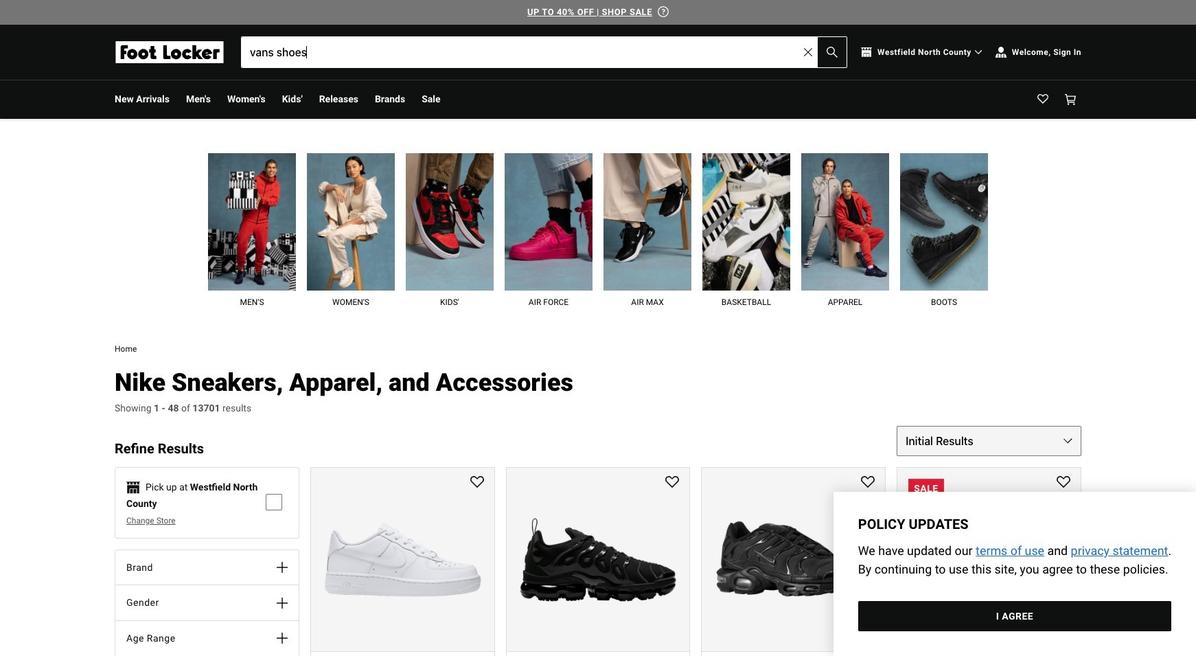 Task type: describe. For each thing, give the bounding box(es) containing it.
search submit image
[[827, 46, 838, 57]]

primary element
[[104, 80, 1093, 119]]

manage favorites - nike air force 1 low - boys' grade school image
[[470, 476, 484, 490]]

foot locker logo links to the home page image
[[115, 41, 225, 63]]

manage favorites - nike air vapormax plus - men's image
[[666, 476, 680, 490]]

privacy banner region
[[834, 492, 1197, 656]]

manage favorites - nike air huarache - men's image
[[1057, 476, 1071, 490]]



Task type: locate. For each thing, give the bounding box(es) containing it.
manage favorites - nike air max plus - men's image
[[862, 476, 875, 490]]

my favorites image
[[1038, 94, 1049, 105]]

clear search field text image
[[804, 48, 813, 56]]

nike air max plus - men's white/marina image
[[813, 653, 838, 656]]

more information about up to 40% off | shop sale promotion image
[[658, 6, 669, 17]]

cart: 0 items image
[[1065, 94, 1076, 105]]

None search field
[[241, 36, 848, 68]]

Search search field
[[242, 37, 847, 67]]

toolbar
[[115, 80, 792, 119]]

search filters element
[[115, 426, 299, 656]]

search results region
[[299, 426, 1082, 656]]



Task type: vqa. For each thing, say whether or not it's contained in the screenshot.
&
no



